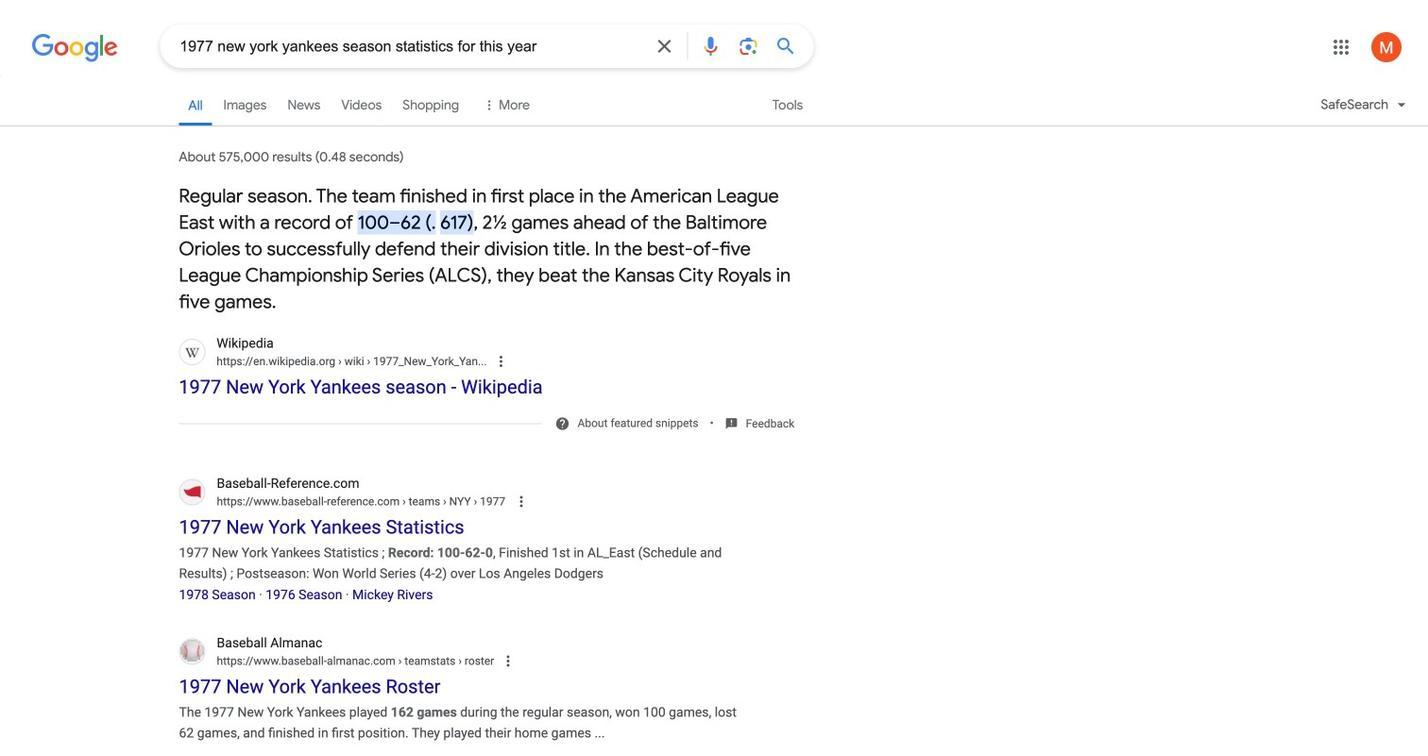 Task type: describe. For each thing, give the bounding box(es) containing it.
search by image image
[[737, 35, 760, 58]]



Task type: locate. For each thing, give the bounding box(es) containing it.
None search field
[[0, 24, 814, 68]]

None text field
[[395, 655, 494, 668]]

search by voice image
[[699, 35, 722, 58]]

None text field
[[217, 353, 487, 370], [336, 355, 487, 368], [217, 494, 505, 511], [400, 496, 505, 509], [217, 653, 494, 670], [217, 353, 487, 370], [336, 355, 487, 368], [217, 494, 505, 511], [400, 496, 505, 509], [217, 653, 494, 670]]

navigation
[[0, 83, 1429, 137]]

Search text field
[[180, 36, 642, 60]]

google image
[[31, 34, 118, 62]]



Task type: vqa. For each thing, say whether or not it's contained in the screenshot.
arrival time: 1:30 pm on  friday, november 10. text field
no



